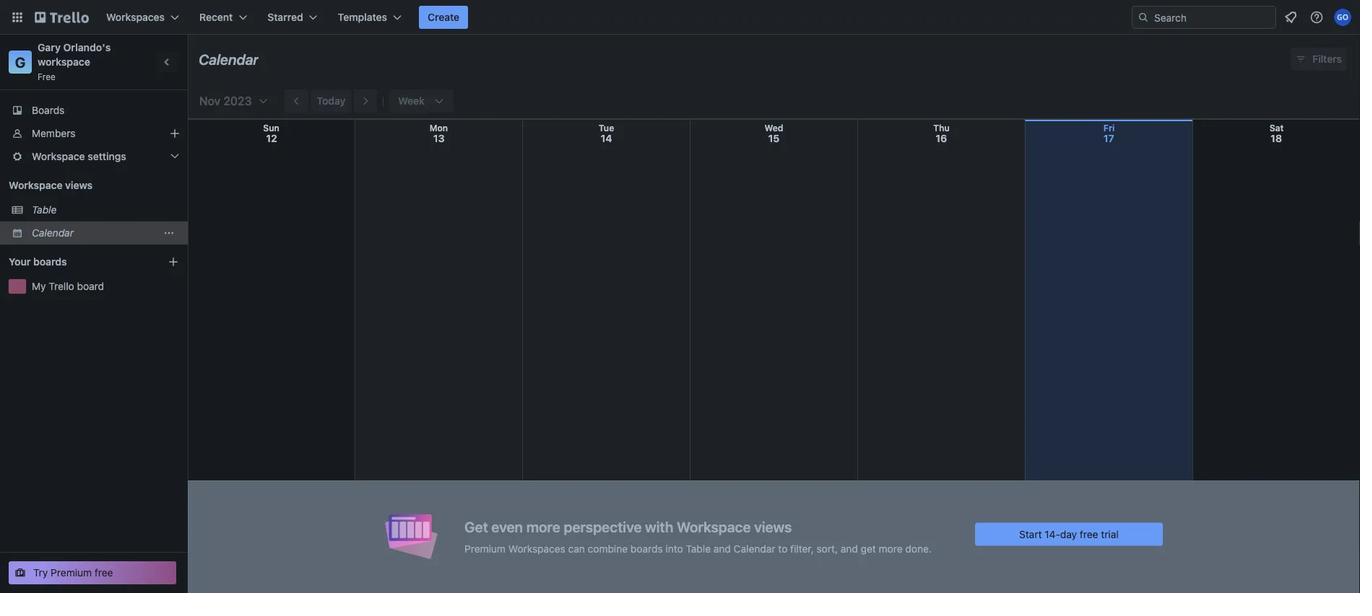 Task type: locate. For each thing, give the bounding box(es) containing it.
boards inside get even more perspective with workspace views premium workspaces can combine boards into table and calendar to filter, sort, and get more done.
[[631, 543, 663, 555]]

2 and from the left
[[841, 543, 858, 555]]

even
[[492, 519, 523, 536]]

1 vertical spatial workspace
[[9, 180, 63, 191]]

workspaces inside get even more perspective with workspace views premium workspaces can combine boards into table and calendar to filter, sort, and get more done.
[[508, 543, 566, 555]]

0 vertical spatial workspaces
[[106, 11, 165, 23]]

calendar down recent popup button
[[199, 51, 259, 68]]

nov 2023
[[199, 94, 252, 108]]

premium down get on the bottom left of the page
[[465, 543, 506, 555]]

workspace inside popup button
[[32, 151, 85, 163]]

0 vertical spatial calendar
[[199, 51, 259, 68]]

0 horizontal spatial and
[[714, 543, 731, 555]]

calendar inside calendar link
[[32, 227, 74, 239]]

primary element
[[0, 0, 1361, 35]]

Calendar text field
[[199, 46, 259, 73]]

start
[[1019, 529, 1042, 541]]

premium right try
[[51, 568, 92, 579]]

boards up the my
[[33, 256, 67, 268]]

workspace
[[32, 151, 85, 163], [9, 180, 63, 191], [677, 519, 751, 536]]

1 horizontal spatial free
[[1080, 529, 1099, 541]]

fri
[[1104, 123, 1115, 133]]

1 horizontal spatial more
[[879, 543, 903, 555]]

Search field
[[1150, 7, 1276, 28]]

workspace settings button
[[0, 145, 188, 168]]

workspace inside get even more perspective with workspace views premium workspaces can combine boards into table and calendar to filter, sort, and get more done.
[[677, 519, 751, 536]]

can
[[568, 543, 585, 555]]

workspace navigation collapse icon image
[[158, 52, 178, 72]]

week button
[[390, 90, 454, 113]]

board
[[77, 281, 104, 293]]

today button
[[311, 90, 351, 113]]

more right even
[[526, 519, 561, 536]]

1 horizontal spatial workspaces
[[508, 543, 566, 555]]

0 horizontal spatial more
[[526, 519, 561, 536]]

my trello board link
[[32, 280, 179, 294]]

get even more perspective with workspace views premium workspaces can combine boards into table and calendar to filter, sort, and get more done.
[[465, 519, 932, 555]]

1 horizontal spatial premium
[[465, 543, 506, 555]]

into
[[666, 543, 683, 555]]

1 horizontal spatial and
[[841, 543, 858, 555]]

members
[[32, 128, 75, 139]]

settings
[[88, 151, 126, 163]]

1 and from the left
[[714, 543, 731, 555]]

workspace for workspace settings
[[32, 151, 85, 163]]

boards down with
[[631, 543, 663, 555]]

table down workspace views
[[32, 204, 57, 216]]

switch to… image
[[10, 10, 25, 25]]

1 vertical spatial table
[[686, 543, 711, 555]]

workspaces up workspace navigation collapse icon
[[106, 11, 165, 23]]

0 vertical spatial more
[[526, 519, 561, 536]]

sort,
[[817, 543, 838, 555]]

workspace up the into at the bottom
[[677, 519, 751, 536]]

1 horizontal spatial boards
[[631, 543, 663, 555]]

0 horizontal spatial free
[[95, 568, 113, 579]]

0 vertical spatial premium
[[465, 543, 506, 555]]

0 horizontal spatial premium
[[51, 568, 92, 579]]

filters button
[[1291, 48, 1347, 71]]

workspaces down even
[[508, 543, 566, 555]]

1 horizontal spatial table
[[686, 543, 711, 555]]

1 vertical spatial premium
[[51, 568, 92, 579]]

14-
[[1045, 529, 1061, 541]]

my
[[32, 281, 46, 293]]

0 horizontal spatial views
[[65, 180, 93, 191]]

premium
[[465, 543, 506, 555], [51, 568, 92, 579]]

try
[[33, 568, 48, 579]]

gary orlando's workspace link
[[38, 42, 113, 68]]

free right day
[[1080, 529, 1099, 541]]

1 vertical spatial calendar
[[32, 227, 74, 239]]

filters
[[1313, 53, 1342, 65]]

1 vertical spatial boards
[[631, 543, 663, 555]]

templates button
[[329, 6, 410, 29]]

0 vertical spatial workspace
[[32, 151, 85, 163]]

starred button
[[259, 6, 326, 29]]

2 vertical spatial calendar
[[734, 543, 776, 555]]

create
[[428, 11, 460, 23]]

0 horizontal spatial boards
[[33, 256, 67, 268]]

more
[[526, 519, 561, 536], [879, 543, 903, 555]]

calendar left to
[[734, 543, 776, 555]]

with
[[645, 519, 674, 536]]

done.
[[906, 543, 932, 555]]

gary orlando (garyorlando) image
[[1335, 9, 1352, 26]]

your boards
[[9, 256, 67, 268]]

day
[[1061, 529, 1077, 541]]

and left get
[[841, 543, 858, 555]]

1 vertical spatial free
[[95, 568, 113, 579]]

orlando's
[[63, 42, 111, 53]]

workspaces
[[106, 11, 165, 23], [508, 543, 566, 555]]

workspace down members
[[32, 151, 85, 163]]

views down workspace settings on the left of the page
[[65, 180, 93, 191]]

calendar link
[[32, 226, 156, 241]]

calendar inside get even more perspective with workspace views premium workspaces can combine boards into table and calendar to filter, sort, and get more done.
[[734, 543, 776, 555]]

2 horizontal spatial calendar
[[734, 543, 776, 555]]

table
[[32, 204, 57, 216], [686, 543, 711, 555]]

0 horizontal spatial table
[[32, 204, 57, 216]]

more right get
[[879, 543, 903, 555]]

perspective
[[564, 519, 642, 536]]

1 vertical spatial workspaces
[[508, 543, 566, 555]]

0 vertical spatial table
[[32, 204, 57, 216]]

2 vertical spatial workspace
[[677, 519, 751, 536]]

free right try
[[95, 568, 113, 579]]

1 horizontal spatial views
[[754, 519, 792, 536]]

free
[[1080, 529, 1099, 541], [95, 568, 113, 579]]

table link
[[32, 203, 179, 217]]

start 14-day free trial link
[[975, 523, 1163, 547]]

calendar up your boards
[[32, 227, 74, 239]]

get
[[861, 543, 876, 555]]

and right the into at the bottom
[[714, 543, 731, 555]]

0 vertical spatial boards
[[33, 256, 67, 268]]

table right the into at the bottom
[[686, 543, 711, 555]]

gary
[[38, 42, 61, 53]]

and
[[714, 543, 731, 555], [841, 543, 858, 555]]

views up to
[[754, 519, 792, 536]]

try premium free button
[[9, 562, 176, 585]]

views
[[65, 180, 93, 191], [754, 519, 792, 536]]

0 horizontal spatial calendar
[[32, 227, 74, 239]]

my trello board
[[32, 281, 104, 293]]

1 vertical spatial views
[[754, 519, 792, 536]]

0 horizontal spatial workspaces
[[106, 11, 165, 23]]

workspace down workspace settings on the left of the page
[[9, 180, 63, 191]]

12
[[266, 133, 277, 145]]

boards
[[33, 256, 67, 268], [631, 543, 663, 555]]

calendar
[[199, 51, 259, 68], [32, 227, 74, 239], [734, 543, 776, 555]]



Task type: vqa. For each thing, say whether or not it's contained in the screenshot.
the bottommost Barb Dwyer (barbdwyer3) image
no



Task type: describe. For each thing, give the bounding box(es) containing it.
wed
[[765, 123, 784, 133]]

week
[[398, 95, 425, 107]]

your
[[9, 256, 31, 268]]

boards inside "element"
[[33, 256, 67, 268]]

gary orlando's workspace free
[[38, 42, 113, 82]]

boards link
[[0, 99, 188, 122]]

g link
[[9, 51, 32, 74]]

premium inside button
[[51, 568, 92, 579]]

workspace actions menu image
[[163, 228, 175, 239]]

2023
[[224, 94, 252, 108]]

workspace settings
[[32, 151, 126, 163]]

workspaces button
[[98, 6, 188, 29]]

sat
[[1270, 123, 1284, 133]]

0 vertical spatial views
[[65, 180, 93, 191]]

workspace views
[[9, 180, 93, 191]]

1 vertical spatial more
[[879, 543, 903, 555]]

table inside get even more perspective with workspace views premium workspaces can combine boards into table and calendar to filter, sort, and get more done.
[[686, 543, 711, 555]]

0 vertical spatial free
[[1080, 529, 1099, 541]]

starred
[[268, 11, 303, 23]]

workspace for workspace views
[[9, 180, 63, 191]]

13
[[433, 133, 445, 145]]

sun
[[263, 123, 279, 133]]

views inside get even more perspective with workspace views premium workspaces can combine boards into table and calendar to filter, sort, and get more done.
[[754, 519, 792, 536]]

17
[[1104, 133, 1115, 145]]

g
[[15, 53, 26, 70]]

nov
[[199, 94, 221, 108]]

0 notifications image
[[1282, 9, 1300, 26]]

18
[[1271, 133, 1283, 145]]

workspace
[[38, 56, 90, 68]]

back to home image
[[35, 6, 89, 29]]

try premium free
[[33, 568, 113, 579]]

premium inside get even more perspective with workspace views premium workspaces can combine boards into table and calendar to filter, sort, and get more done.
[[465, 543, 506, 555]]

thu
[[934, 123, 950, 133]]

mon
[[430, 123, 448, 133]]

your boards with 1 items element
[[9, 254, 146, 271]]

trello
[[49, 281, 74, 293]]

boards
[[32, 104, 65, 116]]

search image
[[1138, 12, 1150, 23]]

15
[[769, 133, 780, 145]]

14
[[601, 133, 612, 145]]

recent button
[[191, 6, 256, 29]]

1 horizontal spatial calendar
[[199, 51, 259, 68]]

members link
[[0, 122, 188, 145]]

create button
[[419, 6, 468, 29]]

to
[[778, 543, 788, 555]]

trial
[[1101, 529, 1119, 541]]

today
[[317, 95, 346, 107]]

combine
[[588, 543, 628, 555]]

nov 2023 button
[[194, 90, 269, 113]]

16
[[936, 133, 947, 145]]

free
[[38, 72, 56, 82]]

start 14-day free trial
[[1019, 529, 1119, 541]]

open information menu image
[[1310, 10, 1324, 25]]

templates
[[338, 11, 387, 23]]

add board image
[[168, 256, 179, 268]]

free inside button
[[95, 568, 113, 579]]

recent
[[199, 11, 233, 23]]

workspaces inside popup button
[[106, 11, 165, 23]]

get
[[465, 519, 488, 536]]

filter,
[[791, 543, 814, 555]]

tue
[[599, 123, 614, 133]]



